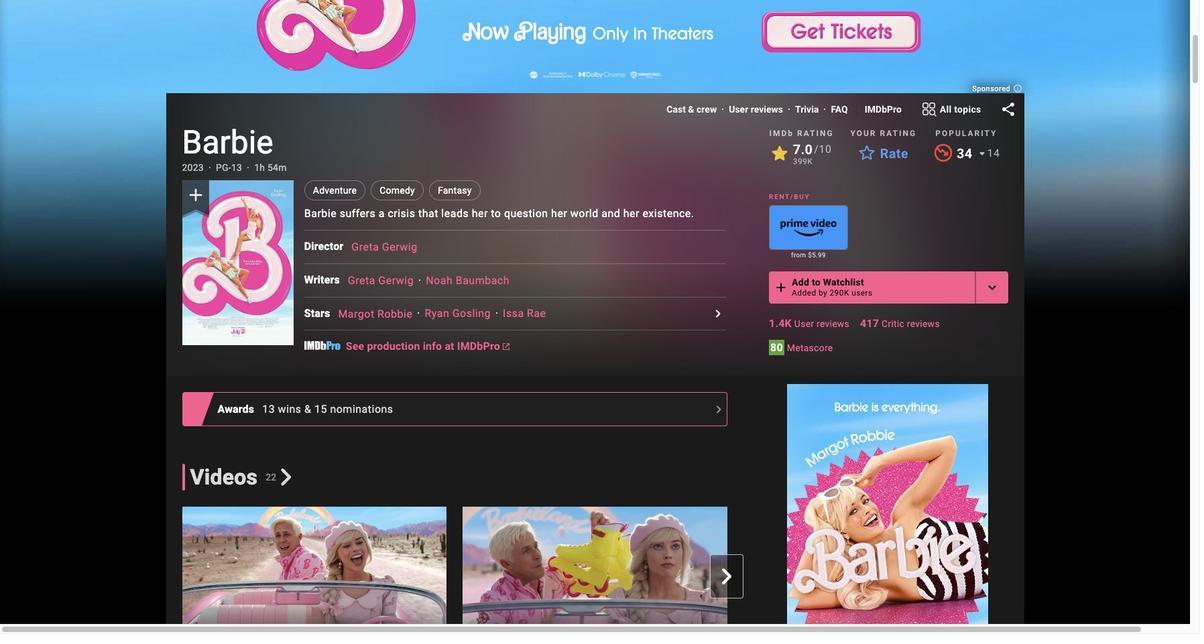 Task type: vqa. For each thing, say whether or not it's contained in the screenshot.
the bottommost chevron right inline image
yes



Task type: describe. For each thing, give the bounding box(es) containing it.
your rating
[[850, 129, 917, 138]]

trivia
[[795, 104, 819, 115]]

suffers
[[340, 207, 376, 220]]

from $5.99
[[791, 251, 826, 259]]

robbie
[[378, 307, 413, 320]]

rent/buy
[[769, 193, 810, 200]]

wins
[[278, 403, 301, 416]]

issa rae
[[503, 307, 546, 320]]

imdb rating
[[769, 129, 834, 138]]

417 critic reviews
[[860, 317, 940, 330]]

15
[[314, 403, 327, 416]]

awards button
[[218, 401, 262, 418]]

ryan gosling button
[[425, 307, 491, 320]]

arrow drop down image
[[974, 146, 990, 162]]

0 vertical spatial greta gerwig button
[[352, 241, 418, 253]]

production
[[367, 340, 420, 353]]

noah baumbach button
[[426, 274, 510, 287]]

13 inside button
[[231, 162, 242, 173]]

question
[[504, 207, 548, 220]]

user reviews button
[[729, 103, 783, 116]]

2023
[[182, 162, 204, 173]]

imdb
[[769, 129, 794, 138]]

add to watchlist added by 290k users
[[792, 277, 873, 297]]

baumbach
[[456, 274, 510, 287]]

issa
[[503, 307, 524, 320]]

all
[[940, 104, 952, 115]]

pg-
[[216, 162, 231, 173]]

/
[[814, 143, 819, 156]]

1.4k user reviews
[[769, 317, 850, 330]]

ryan gosling and margot robbie in barbie (2023) image
[[182, 180, 294, 345]]

80
[[770, 341, 783, 354]]

greta gerwig for the topmost greta gerwig button
[[352, 241, 418, 253]]

reviews for 417
[[907, 318, 940, 329]]

10
[[819, 143, 832, 156]]

rate button
[[851, 141, 916, 166]]

director
[[304, 240, 344, 253]]

gerwig for the topmost greta gerwig button
[[382, 241, 418, 253]]

world
[[570, 207, 599, 220]]

from
[[791, 251, 806, 259]]

nominations
[[330, 403, 393, 416]]

noah
[[426, 274, 453, 287]]

290k
[[830, 288, 849, 297]]

14
[[987, 147, 1000, 160]]

share on social media image
[[1000, 101, 1016, 117]]

faq button
[[831, 103, 848, 116]]

& inside cast & crew button
[[688, 104, 694, 115]]

imdbpro button
[[865, 103, 902, 116]]

22
[[266, 472, 277, 483]]

7.0
[[793, 141, 813, 158]]

0 horizontal spatial chevron right inline image
[[278, 469, 295, 486]]

cast & crew
[[667, 104, 717, 115]]

1.4k
[[769, 317, 792, 330]]

1 vertical spatial 13
[[262, 403, 275, 416]]

users
[[852, 288, 873, 297]]

rating for imdb rating
[[797, 129, 834, 138]]

cast
[[667, 104, 686, 115]]

topics
[[954, 104, 981, 115]]

add title to another list image
[[984, 279, 1000, 295]]

1 vertical spatial &
[[304, 403, 311, 416]]

comedy button
[[371, 180, 424, 200]]

see full cast and crew element containing writers
[[304, 272, 348, 288]]

13 wins & 15 nominations
[[262, 403, 393, 416]]

awards
[[218, 403, 254, 415]]

stars
[[304, 307, 330, 320]]

sponsored
[[972, 84, 1013, 93]]

categories image
[[921, 101, 937, 117]]

and
[[602, 207, 620, 220]]

official teaser 2 image
[[463, 507, 727, 634]]

54m
[[268, 162, 287, 173]]

adventure button
[[304, 180, 366, 200]]

rating for your rating
[[880, 129, 917, 138]]

critic
[[882, 318, 905, 329]]

your
[[850, 129, 877, 138]]

barbie for barbie
[[182, 123, 273, 162]]

cast & crew button
[[667, 103, 717, 116]]

metascore
[[787, 342, 833, 353]]

by
[[819, 288, 827, 297]]

fantasy button
[[429, 180, 481, 200]]

3 her from the left
[[623, 207, 640, 220]]

videos
[[190, 465, 258, 490]]



Task type: locate. For each thing, give the bounding box(es) containing it.
0 vertical spatial see full cast and crew element
[[304, 239, 352, 255]]

2 horizontal spatial her
[[623, 207, 640, 220]]

crisis
[[388, 207, 415, 220]]

info
[[423, 340, 442, 353]]

1 horizontal spatial user
[[794, 318, 814, 329]]

0 vertical spatial greta
[[352, 241, 379, 253]]

0 horizontal spatial imdbpro
[[457, 340, 500, 353]]

0 vertical spatial user
[[729, 104, 748, 115]]

her left the world
[[551, 207, 567, 220]]

1 vertical spatial greta gerwig button
[[348, 274, 414, 287]]

reviews inside 1.4k user reviews
[[817, 318, 850, 329]]

greta
[[352, 241, 379, 253], [348, 274, 375, 287]]

fantasy
[[438, 185, 472, 196]]

0 vertical spatial greta gerwig
[[352, 241, 418, 253]]

gosling
[[452, 307, 491, 320]]

1 horizontal spatial to
[[812, 277, 821, 287]]

1 vertical spatial to
[[812, 277, 821, 287]]

barbie suffers a crisis that leads her to question her world and her existence.
[[304, 207, 694, 220]]

0 horizontal spatial user
[[729, 104, 748, 115]]

trivia button
[[795, 103, 819, 116]]

from $5.99 link
[[769, 250, 848, 261]]

417
[[860, 317, 879, 330]]

0 horizontal spatial to
[[491, 207, 501, 220]]

reviews inside 417 critic reviews
[[907, 318, 940, 329]]

0 vertical spatial to
[[491, 207, 501, 220]]

launch inline image
[[503, 344, 510, 350]]

stars button
[[304, 306, 338, 322]]

margot robbie button
[[338, 307, 413, 320]]

1h
[[254, 162, 265, 173]]

popularity
[[935, 129, 997, 138]]

13 left wins in the left bottom of the page
[[262, 403, 275, 416]]

1 horizontal spatial imdbpro
[[865, 104, 902, 115]]

watchlist
[[823, 277, 864, 287]]

imdbpro left launch inline icon
[[457, 340, 500, 353]]

imdbpro
[[865, 104, 902, 115], [457, 340, 500, 353]]

official trailer image
[[182, 507, 447, 634]]

& left 15
[[304, 403, 311, 416]]

imdbpro up your rating
[[865, 104, 902, 115]]

1 horizontal spatial reviews
[[817, 318, 850, 329]]

1 horizontal spatial 13
[[262, 403, 275, 416]]

2 rating from the left
[[880, 129, 917, 138]]

user
[[729, 104, 748, 115], [794, 318, 814, 329]]

comedy
[[380, 185, 415, 196]]

greta up margot
[[348, 274, 375, 287]]

7.0 / 10 399k
[[793, 141, 832, 166]]

barbie down adventure button
[[304, 207, 337, 220]]

1 vertical spatial gerwig
[[378, 274, 414, 287]]

issa rae button
[[503, 307, 546, 320]]

gerwig up robbie
[[378, 274, 414, 287]]

all topics button
[[910, 99, 992, 120]]

1 her from the left
[[472, 207, 488, 220]]

1 vertical spatial barbie
[[304, 207, 337, 220]]

1 vertical spatial chevron right inline image
[[719, 568, 735, 584]]

0 vertical spatial chevron right inline image
[[278, 469, 295, 486]]

0 horizontal spatial &
[[304, 403, 311, 416]]

2 her from the left
[[551, 207, 567, 220]]

adventure
[[313, 185, 357, 196]]

see full cast and crew element up stars button
[[304, 272, 348, 288]]

greta gerwig button up margot robbie
[[348, 274, 414, 287]]

0 horizontal spatial rating
[[797, 129, 834, 138]]

rating
[[797, 129, 834, 138], [880, 129, 917, 138]]

add
[[792, 277, 809, 287]]

reviews for 1.4k
[[817, 318, 850, 329]]

at
[[445, 340, 454, 353]]

margot robbie
[[338, 307, 413, 320]]

see full cast and crew element containing director
[[304, 239, 352, 255]]

1 rating from the left
[[797, 129, 834, 138]]

rae
[[527, 307, 546, 320]]

user right the crew
[[729, 104, 748, 115]]

greta gerwig up margot robbie
[[348, 274, 414, 287]]

1 vertical spatial see full cast and crew element
[[304, 272, 348, 288]]

her
[[472, 207, 488, 220], [551, 207, 567, 220], [623, 207, 640, 220]]

gerwig down crisis on the top left
[[382, 241, 418, 253]]

greta gerwig button down a
[[352, 241, 418, 253]]

see full cast and crew element
[[304, 239, 352, 255], [304, 272, 348, 288]]

user inside button
[[729, 104, 748, 115]]

faq
[[831, 104, 848, 115]]

gerwig for the bottommost greta gerwig button
[[378, 274, 414, 287]]

rating up /
[[797, 129, 834, 138]]

user inside 1.4k user reviews
[[794, 318, 814, 329]]

0 vertical spatial imdbpro
[[865, 104, 902, 115]]

reviews right "critic"
[[907, 318, 940, 329]]

her right leads
[[472, 207, 488, 220]]

1 vertical spatial greta gerwig
[[348, 274, 414, 287]]

0 vertical spatial gerwig
[[382, 241, 418, 253]]

0 horizontal spatial barbie
[[182, 123, 273, 162]]

see full cast and crew image
[[710, 306, 726, 322]]

her right and
[[623, 207, 640, 220]]

barbie up "pg-13"
[[182, 123, 273, 162]]

13
[[231, 162, 242, 173], [262, 403, 275, 416]]

to
[[491, 207, 501, 220], [812, 277, 821, 287]]

1 vertical spatial imdbpro
[[457, 340, 500, 353]]

0 horizontal spatial 13
[[231, 162, 242, 173]]

from $5.99 group
[[769, 205, 848, 261]]

leads
[[441, 207, 469, 220]]

reviews up imdb
[[751, 104, 783, 115]]

group
[[182, 180, 294, 345], [769, 205, 848, 250], [166, 507, 1008, 634], [182, 507, 447, 634], [463, 507, 727, 634], [743, 507, 1008, 634]]

watch on prime video image
[[770, 206, 847, 249]]

see production info at imdbpro
[[346, 340, 500, 353]]

pg-13
[[216, 162, 242, 173]]

80 metascore
[[770, 341, 833, 354]]

ryan gosling
[[425, 307, 491, 320]]

ryan
[[425, 307, 449, 320]]

chevron right inline image
[[278, 469, 295, 486], [719, 568, 735, 584]]

reviews
[[751, 104, 783, 115], [817, 318, 850, 329], [907, 318, 940, 329]]

a
[[379, 207, 385, 220]]

1 horizontal spatial chevron right inline image
[[719, 568, 735, 584]]

rate
[[880, 146, 908, 162]]

greta gerwig button
[[352, 241, 418, 253], [348, 274, 414, 287]]

0 horizontal spatial her
[[472, 207, 488, 220]]

all topics
[[940, 104, 981, 115]]

existence.
[[643, 207, 694, 220]]

that
[[418, 207, 438, 220]]

see
[[346, 340, 364, 353]]

user reviews
[[729, 104, 783, 115]]

2 see full cast and crew element from the top
[[304, 272, 348, 288]]

add image
[[773, 279, 789, 295]]

to left question
[[491, 207, 501, 220]]

1 see full cast and crew element from the top
[[304, 239, 352, 255]]

0 vertical spatial 13
[[231, 162, 242, 173]]

reviews inside button
[[751, 104, 783, 115]]

0 horizontal spatial reviews
[[751, 104, 783, 115]]

2 horizontal spatial reviews
[[907, 318, 940, 329]]

greta gerwig
[[352, 241, 418, 253], [348, 274, 414, 287]]

& right cast
[[688, 104, 694, 115]]

writers
[[304, 274, 340, 286]]

13 left "1h"
[[231, 162, 242, 173]]

1 horizontal spatial her
[[551, 207, 567, 220]]

noah baumbach
[[426, 274, 510, 287]]

see more awards and nominations image
[[711, 401, 727, 418]]

margot
[[338, 307, 375, 320]]

1 horizontal spatial &
[[688, 104, 694, 115]]

1 vertical spatial greta
[[348, 274, 375, 287]]

$5.99
[[808, 251, 826, 259]]

greta down suffers
[[352, 241, 379, 253]]

barbie for barbie suffers a crisis that leads her to question her world and her existence.
[[304, 207, 337, 220]]

pg-13 button
[[216, 161, 242, 174]]

399k
[[793, 157, 813, 166]]

rating up rate
[[880, 129, 917, 138]]

0 vertical spatial barbie
[[182, 123, 273, 162]]

2023 button
[[182, 161, 204, 174]]

user right 1.4k
[[794, 318, 814, 329]]

1h 54m
[[254, 162, 287, 173]]

greta gerwig for the bottommost greta gerwig button
[[348, 274, 414, 287]]

gerwig
[[382, 241, 418, 253], [378, 274, 414, 287]]

official teaser image
[[743, 507, 1008, 634]]

to up by
[[812, 277, 821, 287]]

1 horizontal spatial rating
[[880, 129, 917, 138]]

greta gerwig down a
[[352, 241, 418, 253]]

to inside add to watchlist added by 290k users
[[812, 277, 821, 287]]

reviews down the 290k
[[817, 318, 850, 329]]

see production info at imdbpro button
[[346, 340, 510, 353]]

crew
[[697, 104, 717, 115]]

0 vertical spatial &
[[688, 104, 694, 115]]

added
[[792, 288, 816, 297]]

1 horizontal spatial barbie
[[304, 207, 337, 220]]

1 vertical spatial user
[[794, 318, 814, 329]]

see full cast and crew element up writers
[[304, 239, 352, 255]]



